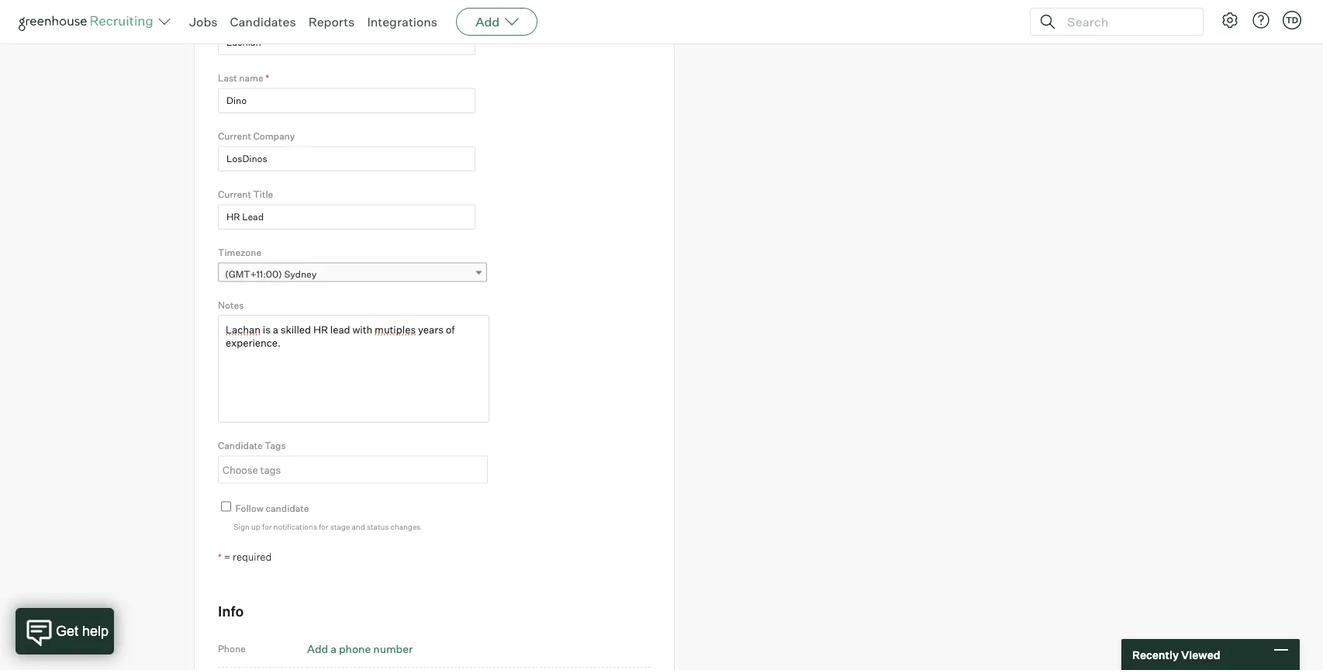 Task type: locate. For each thing, give the bounding box(es) containing it.
* for last name *
[[266, 72, 269, 84]]

for right up
[[262, 522, 272, 531]]

1 vertical spatial *
[[266, 72, 269, 84]]

required
[[233, 551, 272, 563]]

add
[[476, 14, 500, 29], [307, 642, 328, 655]]

last
[[218, 72, 237, 84]]

None text field
[[218, 30, 476, 55], [219, 457, 483, 482], [218, 30, 476, 55], [219, 457, 483, 482]]

a
[[272, 323, 277, 335], [331, 642, 337, 655]]

a right is
[[272, 323, 277, 335]]

1 horizontal spatial a
[[331, 642, 337, 655]]

sydney
[[284, 268, 317, 280]]

follow
[[236, 502, 264, 514]]

* left =
[[218, 551, 222, 563]]

1 vertical spatial name
[[239, 72, 263, 84]]

2 vertical spatial *
[[218, 551, 222, 563]]

td button
[[1283, 11, 1302, 29]]

(gmt+11:00) sydney
[[225, 268, 317, 280]]

td button
[[1280, 8, 1305, 33]]

0 vertical spatial a
[[272, 323, 277, 335]]

title
[[253, 188, 273, 200]]

and
[[352, 522, 365, 531]]

1 current from the top
[[218, 130, 251, 142]]

(gmt+11:00) sydney link
[[218, 262, 487, 285]]

0 horizontal spatial for
[[262, 522, 272, 531]]

current left title
[[218, 188, 251, 200]]

current title
[[218, 188, 273, 200]]

name right first
[[240, 14, 264, 26]]

greenhouse recruiting image
[[19, 12, 158, 31]]

0 horizontal spatial add
[[307, 642, 328, 655]]

* inside * = required
[[218, 551, 222, 563]]

0 vertical spatial *
[[266, 14, 270, 26]]

2 current from the top
[[218, 188, 251, 200]]

with
[[350, 323, 368, 335]]

candidates
[[230, 14, 296, 29]]

1 horizontal spatial add
[[476, 14, 500, 29]]

mutiples
[[371, 323, 408, 335]]

name right the last
[[239, 72, 263, 84]]

0 vertical spatial name
[[240, 14, 264, 26]]

*
[[266, 14, 270, 26], [266, 72, 269, 84], [218, 551, 222, 563]]

add a phone number
[[307, 642, 413, 655]]

Search text field
[[1064, 10, 1189, 33]]

add for add
[[476, 14, 500, 29]]

Notes text field
[[218, 315, 490, 423]]

0 vertical spatial add
[[476, 14, 500, 29]]

hr
[[311, 323, 326, 335]]

follow candidate
[[236, 502, 309, 514]]

1 vertical spatial current
[[218, 188, 251, 200]]

skilled
[[280, 323, 308, 335]]

for left 'stage'
[[319, 522, 329, 531]]

recently viewed
[[1133, 648, 1221, 662]]

a left phone
[[331, 642, 337, 655]]

current left company
[[218, 130, 251, 142]]

2 for from the left
[[319, 522, 329, 531]]

is
[[262, 323, 269, 335]]

integrations link
[[367, 14, 438, 29]]

stage
[[330, 522, 350, 531]]

None text field
[[218, 88, 476, 113], [218, 146, 476, 171], [218, 204, 476, 229], [218, 88, 476, 113], [218, 146, 476, 171], [218, 204, 476, 229]]

add for add a phone number
[[307, 642, 328, 655]]

name
[[240, 14, 264, 26], [239, 72, 263, 84]]

* right the last
[[266, 72, 269, 84]]

1 for from the left
[[262, 522, 272, 531]]

current
[[218, 130, 251, 142], [218, 188, 251, 200]]

0 vertical spatial current
[[218, 130, 251, 142]]

name for last
[[239, 72, 263, 84]]

for
[[262, 522, 272, 531], [319, 522, 329, 531]]

jobs
[[189, 14, 218, 29]]

1 vertical spatial a
[[331, 642, 337, 655]]

sign up for notifications for stage and status changes
[[234, 522, 421, 531]]

* right first
[[266, 14, 270, 26]]

number
[[373, 642, 413, 655]]

1 vertical spatial add
[[307, 642, 328, 655]]

Follow candidate checkbox
[[221, 501, 231, 512]]

td
[[1286, 15, 1299, 25]]

add inside popup button
[[476, 14, 500, 29]]

1 horizontal spatial for
[[319, 522, 329, 531]]



Task type: describe. For each thing, give the bounding box(es) containing it.
sign
[[234, 522, 250, 531]]

recently
[[1133, 648, 1179, 662]]

first
[[218, 14, 238, 26]]

experience.­
[[450, 323, 502, 335]]

candidate
[[218, 440, 263, 451]]

timezone
[[218, 247, 262, 258]]

(gmt+11:00)
[[225, 268, 282, 280]]

status
[[367, 522, 389, 531]]

current company
[[218, 130, 295, 142]]

* = required
[[218, 551, 272, 563]]

jobs link
[[189, 14, 218, 29]]

add button
[[456, 8, 538, 36]]

phone
[[218, 643, 246, 655]]

first name *
[[218, 14, 270, 26]]

=
[[224, 551, 231, 563]]

candidate tags
[[218, 440, 286, 451]]

add a phone number link
[[307, 642, 413, 655]]

lachan is a skilled hr lead with mutiples years of experience.­
[[226, 323, 502, 335]]

integrations
[[367, 14, 438, 29]]

lachan
[[226, 323, 259, 335]]

notes
[[218, 299, 244, 311]]

last name *
[[218, 72, 269, 84]]

lead
[[328, 323, 347, 335]]

company
[[253, 130, 295, 142]]

info
[[218, 603, 244, 620]]

tags
[[265, 440, 286, 451]]

up
[[251, 522, 261, 531]]

viewed
[[1181, 648, 1221, 662]]

of
[[439, 323, 447, 335]]

current for current company
[[218, 130, 251, 142]]

changes
[[391, 522, 421, 531]]

reports link
[[308, 14, 355, 29]]

reports
[[308, 14, 355, 29]]

phone
[[339, 642, 371, 655]]

configure image
[[1221, 11, 1240, 29]]

0 horizontal spatial a
[[272, 323, 277, 335]]

candidates link
[[230, 14, 296, 29]]

notifications
[[274, 522, 317, 531]]

years
[[411, 323, 436, 335]]

name for first
[[240, 14, 264, 26]]

candidate
[[266, 502, 309, 514]]

* for first name *
[[266, 14, 270, 26]]

current for current title
[[218, 188, 251, 200]]



Task type: vqa. For each thing, say whether or not it's contained in the screenshot.
Current Company
yes



